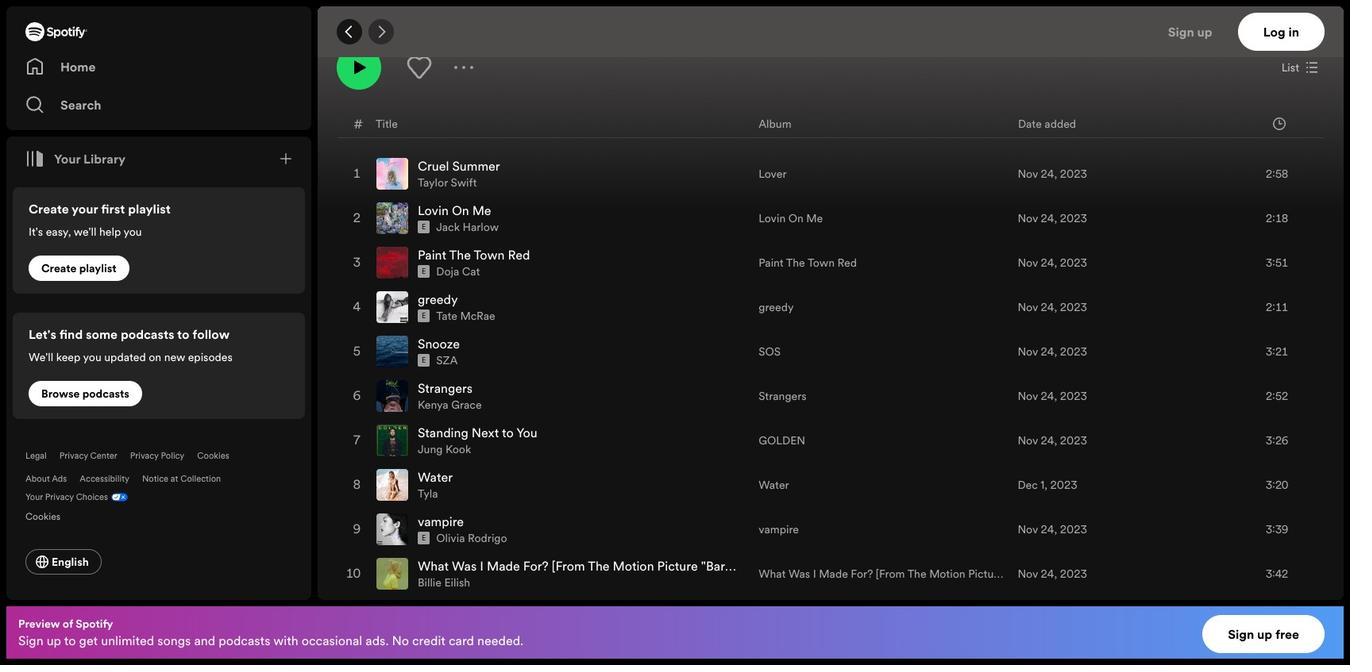 Task type: locate. For each thing, give the bounding box(es) containing it.
cookies link down your privacy choices
[[25, 507, 73, 524]]

2 vertical spatial podcasts
[[219, 633, 271, 650]]

water down jung
[[418, 469, 453, 486]]

1 horizontal spatial the
[[787, 255, 806, 271]]

spotify
[[76, 617, 113, 633]]

1 horizontal spatial red
[[838, 255, 857, 271]]

1 vertical spatial to
[[502, 424, 514, 442]]

and
[[194, 633, 215, 650]]

2 nov 24, 2023 from the top
[[1018, 211, 1088, 226]]

to left the you
[[502, 424, 514, 442]]

1 vertical spatial your
[[25, 492, 43, 504]]

water tyla
[[418, 469, 453, 502]]

greedy link up sos
[[759, 300, 794, 315]]

0 horizontal spatial cookies
[[25, 510, 61, 524]]

1 vertical spatial cookies link
[[25, 507, 73, 524]]

6 nov from the top
[[1018, 389, 1039, 404]]

2 e from the top
[[422, 267, 426, 277]]

cookies link
[[197, 451, 229, 462], [25, 507, 73, 524]]

0 vertical spatial cookies
[[197, 451, 229, 462]]

cookies down your privacy choices
[[25, 510, 61, 524]]

playlist down "help"
[[79, 261, 117, 277]]

nov for vampire
[[1018, 522, 1039, 538]]

you right the keep
[[83, 350, 102, 366]]

to up new
[[177, 326, 190, 343]]

olivia rodrigo link
[[436, 531, 507, 547]]

legal link
[[25, 451, 47, 462]]

24, for greedy
[[1041, 300, 1058, 315]]

2 horizontal spatial up
[[1258, 626, 1273, 644]]

7 nov 24, 2023 from the top
[[1018, 433, 1088, 449]]

jung kook link
[[418, 442, 471, 458]]

your down about
[[25, 492, 43, 504]]

olivia
[[436, 531, 465, 547]]

of
[[63, 617, 73, 633]]

e inside lovin on me e
[[422, 222, 426, 232]]

paint for paint the town red e
[[418, 246, 447, 264]]

e left tate
[[422, 311, 426, 321]]

6 24, from the top
[[1041, 389, 1058, 404]]

privacy up ads
[[59, 451, 88, 462]]

nov for paint the town red
[[1018, 255, 1039, 271]]

you inside the let's find some podcasts to follow we'll keep you updated on new episodes
[[83, 350, 102, 366]]

nov 24, 2023 for vampire
[[1018, 522, 1088, 538]]

water link down golden link
[[759, 478, 790, 493]]

3 e from the top
[[422, 311, 426, 321]]

me up paint the town red
[[807, 211, 823, 226]]

0 horizontal spatial paint the town red link
[[418, 246, 530, 264]]

3:26
[[1267, 433, 1289, 449]]

5 nov 24, 2023 from the top
[[1018, 344, 1088, 360]]

1 horizontal spatial me
[[807, 211, 823, 226]]

3 explicit element from the top
[[418, 310, 430, 323]]

4 explicit element from the top
[[418, 354, 430, 367]]

0 horizontal spatial on
[[452, 202, 469, 219]]

to left get
[[64, 633, 76, 650]]

7 24, from the top
[[1041, 433, 1058, 449]]

0 horizontal spatial up
[[47, 633, 61, 650]]

2023 for water
[[1051, 478, 1078, 493]]

8 nov 24, 2023 from the top
[[1018, 522, 1088, 538]]

8 nov from the top
[[1018, 522, 1039, 538]]

3 nov 24, 2023 from the top
[[1018, 255, 1088, 271]]

2 horizontal spatial sign
[[1229, 626, 1255, 644]]

1 horizontal spatial strangers
[[759, 389, 807, 404]]

nov 24, 2023 for standing next to you
[[1018, 433, 1088, 449]]

harlow
[[463, 219, 499, 235]]

3 nov from the top
[[1018, 255, 1039, 271]]

lovin down taylor
[[418, 202, 449, 219]]

1 horizontal spatial you
[[123, 224, 142, 240]]

9 nov from the top
[[1018, 567, 1039, 582]]

create inside create your first playlist it's easy, we'll help you
[[29, 200, 69, 218]]

you right "help"
[[123, 224, 142, 240]]

lovin inside lovin on me e
[[418, 202, 449, 219]]

paint down lovin on me on the top of page
[[759, 255, 784, 271]]

log in button
[[1239, 13, 1325, 51]]

1 horizontal spatial your
[[54, 150, 80, 168]]

2 nov from the top
[[1018, 211, 1039, 226]]

e left doja
[[422, 267, 426, 277]]

7 nov from the top
[[1018, 433, 1039, 449]]

explicit element
[[418, 221, 430, 234], [418, 265, 430, 278], [418, 310, 430, 323], [418, 354, 430, 367], [418, 532, 430, 545]]

jack harlow
[[436, 219, 499, 235]]

on for lovin on me e
[[452, 202, 469, 219]]

1 horizontal spatial cookies
[[197, 451, 229, 462]]

town down harlow
[[474, 246, 505, 264]]

updated
[[104, 350, 146, 366]]

nov for greedy
[[1018, 300, 1039, 315]]

9 24, from the top
[[1041, 567, 1058, 582]]

0 horizontal spatial to
[[64, 633, 76, 650]]

nov 24, 2023 for greedy
[[1018, 300, 1088, 315]]

2:58
[[1267, 166, 1289, 182]]

e inside the "greedy e"
[[422, 311, 426, 321]]

you inside create your first playlist it's easy, we'll help you
[[123, 224, 142, 240]]

# column header
[[354, 110, 363, 137]]

0 vertical spatial playlist
[[128, 200, 171, 218]]

5 explicit element from the top
[[418, 532, 430, 545]]

e left olivia
[[422, 534, 426, 544]]

paint the town red
[[759, 255, 857, 271]]

2 explicit element from the top
[[418, 265, 430, 278]]

greedy up sos
[[759, 300, 794, 315]]

2023 for standing next to you
[[1061, 433, 1088, 449]]

mcrae
[[460, 308, 496, 324]]

e for snooze
[[422, 356, 426, 366]]

0 horizontal spatial paint
[[418, 246, 447, 264]]

explicit element for vampire
[[418, 532, 430, 545]]

0 horizontal spatial cookies link
[[25, 507, 73, 524]]

4 nov from the top
[[1018, 300, 1039, 315]]

lovin on me link up paint the town red
[[759, 211, 823, 226]]

up left log
[[1198, 23, 1213, 41]]

kenya
[[418, 397, 449, 413]]

explicit element left doja
[[418, 265, 430, 278]]

rodrigo
[[468, 531, 507, 547]]

nov 24, 2023 for paint the town red
[[1018, 255, 1088, 271]]

me for lovin on me e
[[473, 202, 492, 219]]

vampire
[[418, 513, 464, 531], [759, 522, 799, 538]]

red for paint the town red e
[[508, 246, 530, 264]]

your inside button
[[54, 150, 80, 168]]

1 horizontal spatial town
[[808, 255, 835, 271]]

create for playlist
[[41, 261, 77, 277]]

explicit element inside greedy cell
[[418, 310, 430, 323]]

vampire inside cell
[[418, 513, 464, 531]]

1,
[[1041, 478, 1048, 493]]

nov 24, 2023
[[1018, 166, 1088, 182], [1018, 211, 1088, 226], [1018, 255, 1088, 271], [1018, 300, 1088, 315], [1018, 344, 1088, 360], [1018, 389, 1088, 404], [1018, 433, 1088, 449], [1018, 522, 1088, 538], [1018, 567, 1088, 582]]

greedy down doja
[[418, 291, 458, 308]]

strangers for strangers kenya grace
[[418, 380, 473, 397]]

playlist right first
[[128, 200, 171, 218]]

0 vertical spatial your
[[54, 150, 80, 168]]

0 horizontal spatial greedy
[[418, 291, 458, 308]]

e left jack
[[422, 222, 426, 232]]

0 vertical spatial podcasts
[[121, 326, 175, 343]]

go back image
[[343, 25, 356, 38]]

lovin down lover
[[759, 211, 786, 226]]

explicit element inside lovin on me cell
[[418, 221, 430, 234]]

taylor swift link
[[418, 175, 477, 191]]

cruel summer link
[[418, 157, 500, 175]]

List button
[[1276, 55, 1325, 80]]

3 24, from the top
[[1041, 255, 1058, 271]]

jack
[[436, 219, 460, 235]]

about ads
[[25, 474, 67, 486]]

sign inside 'button'
[[1169, 23, 1195, 41]]

podcasts up on
[[121, 326, 175, 343]]

explicit element left jack
[[418, 221, 430, 234]]

to
[[177, 326, 190, 343], [502, 424, 514, 442], [64, 633, 76, 650]]

strangers link down sza
[[418, 380, 473, 397]]

dec
[[1018, 478, 1038, 493]]

greedy link down doja
[[418, 291, 458, 308]]

1 e from the top
[[422, 222, 426, 232]]

golden
[[759, 433, 806, 449]]

water inside water 'cell'
[[418, 469, 453, 486]]

songs
[[158, 633, 191, 650]]

nov for snooze
[[1018, 344, 1039, 360]]

0 horizontal spatial strangers
[[418, 380, 473, 397]]

0 horizontal spatial town
[[474, 246, 505, 264]]

paint down jack
[[418, 246, 447, 264]]

e down snooze
[[422, 356, 426, 366]]

0 horizontal spatial strangers link
[[418, 380, 473, 397]]

0 horizontal spatial lovin on me link
[[418, 202, 492, 219]]

podcasts
[[121, 326, 175, 343], [82, 386, 129, 402], [219, 633, 271, 650]]

it's
[[29, 224, 43, 240]]

0 vertical spatial create
[[29, 200, 69, 218]]

me down swift
[[473, 202, 492, 219]]

1 horizontal spatial lovin on me link
[[759, 211, 823, 226]]

e inside vampire e
[[422, 534, 426, 544]]

town inside paint the town red e
[[474, 246, 505, 264]]

lovin for lovin on me e
[[418, 202, 449, 219]]

your for your privacy choices
[[25, 492, 43, 504]]

cell
[[351, 598, 364, 640], [377, 598, 746, 640], [759, 598, 1005, 640], [1018, 598, 1203, 640], [1216, 598, 1311, 640]]

2 horizontal spatial to
[[502, 424, 514, 442]]

cruel summer cell
[[377, 153, 746, 195]]

24, for vampire
[[1041, 522, 1058, 538]]

0 horizontal spatial vampire
[[418, 513, 464, 531]]

strangers
[[418, 380, 473, 397], [759, 389, 807, 404]]

doja cat link
[[436, 264, 480, 280]]

0 horizontal spatial the
[[449, 246, 471, 264]]

taylor
[[418, 175, 448, 191]]

0 horizontal spatial vampire link
[[418, 513, 464, 531]]

water down golden link
[[759, 478, 790, 493]]

e for vampire
[[422, 534, 426, 544]]

0 horizontal spatial red
[[508, 246, 530, 264]]

1 horizontal spatial paint
[[759, 255, 784, 271]]

create inside button
[[41, 261, 77, 277]]

1 horizontal spatial greedy link
[[759, 300, 794, 315]]

0 horizontal spatial you
[[83, 350, 102, 366]]

red
[[508, 246, 530, 264], [838, 255, 857, 271]]

paint for paint the town red
[[759, 255, 784, 271]]

explicit element inside "vampire" cell
[[418, 532, 430, 545]]

strangers inside strangers kenya grace
[[418, 380, 473, 397]]

on inside lovin on me e
[[452, 202, 469, 219]]

greedy link
[[418, 291, 458, 308], [759, 300, 794, 315]]

up inside 'button'
[[1198, 23, 1213, 41]]

privacy for privacy center
[[59, 451, 88, 462]]

your left library
[[54, 150, 80, 168]]

0 vertical spatial cookies link
[[197, 451, 229, 462]]

about ads link
[[25, 474, 67, 486]]

explicit element left tate
[[418, 310, 430, 323]]

paint the town red link down lovin on me on the top of page
[[759, 255, 857, 271]]

strangers up golden
[[759, 389, 807, 404]]

1 vertical spatial playlist
[[79, 261, 117, 277]]

1 vertical spatial cookies
[[25, 510, 61, 524]]

paint
[[418, 246, 447, 264], [759, 255, 784, 271]]

summer
[[452, 157, 500, 175]]

lovin
[[418, 202, 449, 219], [759, 211, 786, 226]]

1 horizontal spatial water
[[759, 478, 790, 493]]

1 24, from the top
[[1041, 166, 1058, 182]]

privacy
[[59, 451, 88, 462], [130, 451, 159, 462], [45, 492, 74, 504]]

4 24, from the top
[[1041, 300, 1058, 315]]

standing next to you link
[[418, 424, 538, 442]]

eilish
[[445, 575, 470, 591]]

0 horizontal spatial sign
[[18, 633, 43, 650]]

you
[[123, 224, 142, 240], [83, 350, 102, 366]]

2 24, from the top
[[1041, 211, 1058, 226]]

up inside button
[[1258, 626, 1273, 644]]

1 explicit element from the top
[[418, 221, 430, 234]]

5 nov from the top
[[1018, 344, 1039, 360]]

today's top hits grid
[[319, 109, 1344, 666]]

lovin on me e
[[418, 202, 492, 232]]

1 horizontal spatial playlist
[[128, 200, 171, 218]]

playlist
[[128, 200, 171, 218], [79, 261, 117, 277]]

playlist inside create your first playlist it's easy, we'll help you
[[128, 200, 171, 218]]

browse
[[41, 386, 80, 402]]

town for paint the town red
[[808, 255, 835, 271]]

podcasts right and
[[219, 633, 271, 650]]

billie eilish cell
[[377, 553, 746, 596]]

water
[[418, 469, 453, 486], [759, 478, 790, 493]]

1 horizontal spatial cookies link
[[197, 451, 229, 462]]

2023
[[1061, 166, 1088, 182], [1061, 211, 1088, 226], [1061, 255, 1088, 271], [1061, 300, 1088, 315], [1061, 344, 1088, 360], [1061, 389, 1088, 404], [1061, 433, 1088, 449], [1051, 478, 1078, 493], [1061, 522, 1088, 538], [1061, 567, 1088, 582]]

top bar and user menu element
[[318, 6, 1344, 57]]

6 nov 24, 2023 from the top
[[1018, 389, 1088, 404]]

greedy for greedy e
[[418, 291, 458, 308]]

privacy policy
[[130, 451, 185, 462]]

0 horizontal spatial your
[[25, 492, 43, 504]]

up left free
[[1258, 626, 1273, 644]]

go forward image
[[375, 25, 388, 38]]

1 vertical spatial create
[[41, 261, 77, 277]]

vampire link inside cell
[[418, 513, 464, 531]]

podcasts down updated
[[82, 386, 129, 402]]

lovin on me link down taylor swift link
[[418, 202, 492, 219]]

sza link
[[436, 353, 458, 369]]

water link inside 'cell'
[[418, 469, 453, 486]]

town down lovin on me on the top of page
[[808, 255, 835, 271]]

sign for sign up
[[1169, 23, 1195, 41]]

sos
[[759, 344, 781, 360]]

me
[[473, 202, 492, 219], [807, 211, 823, 226]]

explicit element inside snooze cell
[[418, 354, 430, 367]]

strangers down sza
[[418, 380, 473, 397]]

get
[[79, 633, 98, 650]]

e inside snooze e
[[422, 356, 426, 366]]

create up easy,
[[29, 200, 69, 218]]

search link
[[25, 89, 292, 121]]

24,
[[1041, 166, 1058, 182], [1041, 211, 1058, 226], [1041, 255, 1058, 271], [1041, 300, 1058, 315], [1041, 344, 1058, 360], [1041, 389, 1058, 404], [1041, 433, 1058, 449], [1041, 522, 1058, 538], [1041, 567, 1058, 582]]

0 horizontal spatial playlist
[[79, 261, 117, 277]]

me inside lovin on me e
[[473, 202, 492, 219]]

on
[[149, 350, 161, 366]]

cruel
[[418, 157, 449, 175]]

explicit element inside paint the town red 'cell'
[[418, 265, 430, 278]]

2023 for strangers
[[1061, 389, 1088, 404]]

with
[[273, 633, 298, 650]]

1 horizontal spatial up
[[1198, 23, 1213, 41]]

the inside paint the town red e
[[449, 246, 471, 264]]

playlist inside button
[[79, 261, 117, 277]]

red inside paint the town red e
[[508, 246, 530, 264]]

cookies link up 'collection'
[[197, 451, 229, 462]]

paint inside paint the town red e
[[418, 246, 447, 264]]

sign up
[[1169, 23, 1213, 41]]

privacy up notice
[[130, 451, 159, 462]]

0 horizontal spatial me
[[473, 202, 492, 219]]

1 horizontal spatial to
[[177, 326, 190, 343]]

0 vertical spatial you
[[123, 224, 142, 240]]

accessibility link
[[80, 474, 129, 486]]

standing next to you cell
[[377, 420, 746, 462]]

1 nov 24, 2023 from the top
[[1018, 166, 1088, 182]]

0 horizontal spatial water link
[[418, 469, 453, 486]]

1 horizontal spatial greedy
[[759, 300, 794, 315]]

water link down jung
[[418, 469, 453, 486]]

strangers link up golden
[[759, 389, 807, 404]]

4 nov 24, 2023 from the top
[[1018, 300, 1088, 315]]

log
[[1264, 23, 1286, 41]]

up for sign up
[[1198, 23, 1213, 41]]

lovin on me link
[[418, 202, 492, 219], [759, 211, 823, 226]]

5 e from the top
[[422, 534, 426, 544]]

8 24, from the top
[[1041, 522, 1058, 538]]

explicit element down snooze
[[418, 354, 430, 367]]

strangers for strangers
[[759, 389, 807, 404]]

explicit element left olivia
[[418, 532, 430, 545]]

snooze cell
[[377, 331, 746, 373]]

cookies
[[197, 451, 229, 462], [25, 510, 61, 524]]

up
[[1198, 23, 1213, 41], [1258, 626, 1273, 644], [47, 633, 61, 650]]

up left the "of"
[[47, 633, 61, 650]]

1 horizontal spatial lovin
[[759, 211, 786, 226]]

sign inside button
[[1229, 626, 1255, 644]]

1 horizontal spatial vampire
[[759, 522, 799, 538]]

to inside standing next to you jung kook
[[502, 424, 514, 442]]

2 vertical spatial to
[[64, 633, 76, 650]]

browse podcasts link
[[29, 381, 142, 407]]

occasional
[[302, 633, 363, 650]]

24, for cruel summer
[[1041, 166, 1058, 182]]

sign inside preview of spotify sign up to get unlimited songs and podcasts with occasional ads. no credit card needed.
[[18, 633, 43, 650]]

create
[[29, 200, 69, 218], [41, 261, 77, 277]]

4 e from the top
[[422, 356, 426, 366]]

1 vertical spatial you
[[83, 350, 102, 366]]

1 nov from the top
[[1018, 166, 1039, 182]]

paint the town red link down jack harlow
[[418, 246, 530, 264]]

0 vertical spatial to
[[177, 326, 190, 343]]

cookies up 'collection'
[[197, 451, 229, 462]]

greedy inside greedy cell
[[418, 291, 458, 308]]

create down easy,
[[41, 261, 77, 277]]

duration image
[[1274, 117, 1286, 130]]

sign up button
[[1162, 13, 1239, 51]]

5 24, from the top
[[1041, 344, 1058, 360]]

0 horizontal spatial lovin
[[418, 202, 449, 219]]

sign
[[1169, 23, 1195, 41], [1229, 626, 1255, 644], [18, 633, 43, 650]]

1 horizontal spatial on
[[789, 211, 804, 226]]

the for paint the town red e
[[449, 246, 471, 264]]

0 horizontal spatial water
[[418, 469, 453, 486]]

24, for paint the town red
[[1041, 255, 1058, 271]]

1 horizontal spatial sign
[[1169, 23, 1195, 41]]



Task type: describe. For each thing, give the bounding box(es) containing it.
# row
[[338, 110, 1325, 138]]

kook
[[446, 442, 471, 458]]

paint the town red e
[[418, 246, 530, 277]]

tate mcrae link
[[436, 308, 496, 324]]

strangers link inside cell
[[418, 380, 473, 397]]

collection
[[180, 474, 221, 486]]

1 horizontal spatial vampire link
[[759, 522, 799, 538]]

jack harlow link
[[436, 219, 499, 235]]

title
[[376, 116, 398, 132]]

3:42
[[1267, 567, 1289, 582]]

no
[[392, 633, 409, 650]]

privacy for privacy policy
[[130, 451, 159, 462]]

2:11
[[1267, 300, 1289, 315]]

let's
[[29, 326, 56, 343]]

greedy e
[[418, 291, 458, 321]]

create playlist
[[41, 261, 117, 277]]

nov for lovin on me
[[1018, 211, 1039, 226]]

find
[[59, 326, 83, 343]]

2023 for snooze
[[1061, 344, 1088, 360]]

sos link
[[759, 344, 781, 360]]

nov 24, 2023 for snooze
[[1018, 344, 1088, 360]]

nov 24, 2023 for strangers
[[1018, 389, 1088, 404]]

cat
[[462, 264, 480, 280]]

preview of spotify sign up to get unlimited songs and podcasts with occasional ads. no credit card needed.
[[18, 617, 524, 650]]

2023 for paint the town red
[[1061, 255, 1088, 271]]

24, for lovin on me
[[1041, 211, 1058, 226]]

to inside preview of spotify sign up to get unlimited songs and podcasts with occasional ads. no credit card needed.
[[64, 633, 76, 650]]

lovin for lovin on me
[[759, 211, 786, 226]]

water for water tyla
[[418, 469, 453, 486]]

standing next to you jung kook
[[418, 424, 538, 458]]

explicit element for paint the town red
[[418, 265, 430, 278]]

3 cell from the left
[[759, 598, 1005, 640]]

vampire for vampire e
[[418, 513, 464, 531]]

nov 24, 2023 for cruel summer
[[1018, 166, 1088, 182]]

2023 for cruel summer
[[1061, 166, 1088, 182]]

we'll
[[29, 350, 53, 366]]

me for lovin on me
[[807, 211, 823, 226]]

you for some
[[83, 350, 102, 366]]

your for your library
[[54, 150, 80, 168]]

preview
[[18, 617, 60, 633]]

explicit element for greedy
[[418, 310, 430, 323]]

credit
[[412, 633, 446, 650]]

ads
[[52, 474, 67, 486]]

to inside the let's find some podcasts to follow we'll keep you updated on new episodes
[[177, 326, 190, 343]]

24, for strangers
[[1041, 389, 1058, 404]]

follow
[[193, 326, 230, 343]]

2023 for lovin on me
[[1061, 211, 1088, 226]]

episodes
[[188, 350, 233, 366]]

your privacy choices button
[[25, 492, 108, 504]]

billie
[[418, 575, 442, 591]]

2023 for greedy
[[1061, 300, 1088, 315]]

privacy policy link
[[130, 451, 185, 462]]

water cell
[[377, 464, 746, 507]]

explicit element for lovin on me
[[418, 221, 430, 234]]

doja
[[436, 264, 460, 280]]

3:39
[[1267, 522, 1289, 538]]

paint the town red cell
[[377, 242, 746, 284]]

your privacy choices
[[25, 492, 108, 504]]

choices
[[76, 492, 108, 504]]

billie eilish
[[418, 575, 470, 591]]

vampire e
[[418, 513, 464, 544]]

main element
[[6, 6, 311, 601]]

water for water
[[759, 478, 790, 493]]

vampire cell
[[377, 509, 746, 551]]

help
[[99, 224, 121, 240]]

up for sign up free
[[1258, 626, 1273, 644]]

snooze
[[418, 335, 460, 353]]

5 cell from the left
[[1216, 598, 1311, 640]]

greedy cell
[[377, 286, 746, 329]]

standing
[[418, 424, 469, 442]]

2:58 cell
[[1216, 153, 1311, 195]]

privacy center link
[[59, 451, 117, 462]]

spotify image
[[25, 22, 87, 41]]

nov for standing next to you
[[1018, 433, 1039, 449]]

up inside preview of spotify sign up to get unlimited songs and podcasts with occasional ads. no credit card needed.
[[47, 633, 61, 650]]

policy
[[161, 451, 185, 462]]

english button
[[25, 550, 102, 575]]

vampire for vampire
[[759, 522, 799, 538]]

home link
[[25, 51, 292, 83]]

red for paint the town red
[[838, 255, 857, 271]]

tate mcrae
[[436, 308, 496, 324]]

lovin on me
[[759, 211, 823, 226]]

tyla link
[[418, 486, 438, 502]]

browse podcasts
[[41, 386, 129, 402]]

album
[[759, 116, 792, 132]]

sign for sign up free
[[1229, 626, 1255, 644]]

2023 for vampire
[[1061, 522, 1088, 538]]

home
[[60, 58, 96, 75]]

you
[[517, 424, 538, 442]]

24, for standing next to you
[[1041, 433, 1058, 449]]

3:21
[[1267, 344, 1289, 360]]

we'll
[[74, 224, 97, 240]]

snooze e
[[418, 335, 460, 366]]

in
[[1289, 23, 1300, 41]]

jung
[[418, 442, 443, 458]]

2 cell from the left
[[377, 598, 746, 640]]

4 cell from the left
[[1018, 598, 1203, 640]]

1 horizontal spatial strangers link
[[759, 389, 807, 404]]

nov for cruel summer
[[1018, 166, 1039, 182]]

unlimited
[[101, 633, 154, 650]]

create for your
[[29, 200, 69, 218]]

billie eilish link
[[418, 575, 470, 591]]

0 horizontal spatial greedy link
[[418, 291, 458, 308]]

your library button
[[19, 143, 132, 175]]

snooze link
[[418, 335, 460, 353]]

privacy down ads
[[45, 492, 74, 504]]

e inside paint the town red e
[[422, 267, 426, 277]]

tyla
[[418, 486, 438, 502]]

#
[[354, 115, 363, 132]]

you for first
[[123, 224, 142, 240]]

tate
[[436, 308, 458, 324]]

24, for snooze
[[1041, 344, 1058, 360]]

some
[[86, 326, 118, 343]]

3:51
[[1267, 255, 1289, 271]]

lovin on me cell
[[377, 197, 746, 240]]

notice at collection link
[[142, 474, 221, 486]]

on for lovin on me
[[789, 211, 804, 226]]

cruel summer taylor swift
[[418, 157, 500, 191]]

nov 24, 2023 for lovin on me
[[1018, 211, 1088, 226]]

1 horizontal spatial paint the town red link
[[759, 255, 857, 271]]

explicit element for snooze
[[418, 354, 430, 367]]

the for paint the town red
[[787, 255, 806, 271]]

create your first playlist it's easy, we'll help you
[[29, 200, 171, 240]]

first
[[101, 200, 125, 218]]

added
[[1045, 116, 1077, 132]]

easy,
[[46, 224, 71, 240]]

1 cell from the left
[[351, 598, 364, 640]]

1 horizontal spatial water link
[[759, 478, 790, 493]]

notice
[[142, 474, 169, 486]]

center
[[90, 451, 117, 462]]

town for paint the town red e
[[474, 246, 505, 264]]

let's find some podcasts to follow we'll keep you updated on new episodes
[[29, 326, 233, 366]]

strangers cell
[[377, 375, 746, 418]]

e for greedy
[[422, 311, 426, 321]]

swift
[[451, 175, 477, 191]]

1 vertical spatial podcasts
[[82, 386, 129, 402]]

library
[[83, 150, 126, 168]]

date added
[[1019, 116, 1077, 132]]

next
[[472, 424, 499, 442]]

greedy for greedy
[[759, 300, 794, 315]]

new
[[164, 350, 185, 366]]

needed.
[[478, 633, 524, 650]]

nov for strangers
[[1018, 389, 1039, 404]]

date
[[1019, 116, 1042, 132]]

podcasts inside the let's find some podcasts to follow we'll keep you updated on new episodes
[[121, 326, 175, 343]]

privacy center
[[59, 451, 117, 462]]

podcasts inside preview of spotify sign up to get unlimited songs and podcasts with occasional ads. no credit card needed.
[[219, 633, 271, 650]]

keep
[[56, 350, 81, 366]]

lover link
[[759, 166, 787, 182]]

california consumer privacy act (ccpa) opt-out icon image
[[108, 492, 128, 507]]

9 nov 24, 2023 from the top
[[1018, 567, 1088, 582]]

search
[[60, 96, 101, 114]]

duration element
[[1274, 117, 1286, 130]]



Task type: vqa. For each thing, say whether or not it's contained in the screenshot.
Strangers Kenya Grace
yes



